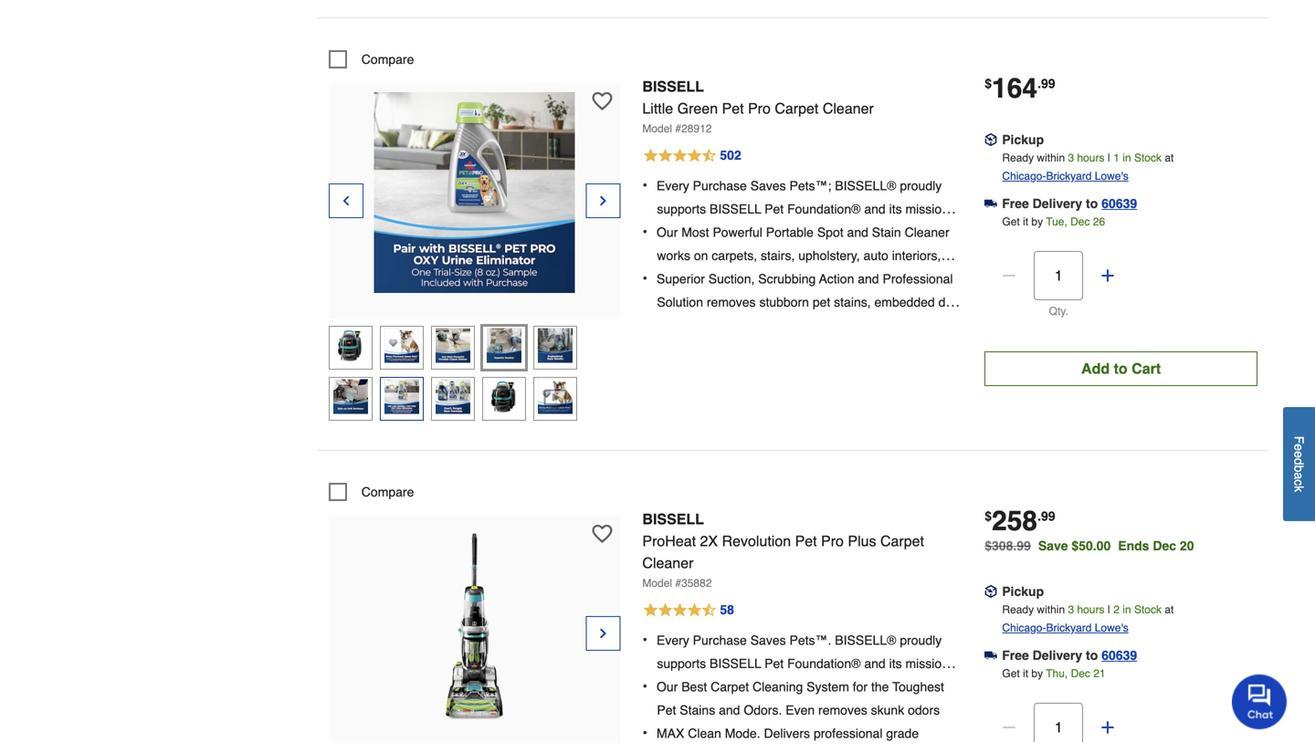 Task type: vqa. For each thing, say whether or not it's contained in the screenshot.
video image
yes



Task type: locate. For each thing, give the bounding box(es) containing it.
2 vertical spatial dec
[[1071, 668, 1091, 681]]

its for proheat 2x revolution pet pro plus carpet cleaner
[[890, 657, 902, 672]]

1 purchase from the top
[[693, 179, 747, 193]]

chicago-brickyard lowe's button up thu,
[[1003, 619, 1129, 638]]

chicago-brickyard lowe's button up the tue,
[[1003, 167, 1129, 185]]

0 vertical spatial 60639 button
[[1102, 195, 1138, 213]]

0 vertical spatial in
[[1123, 152, 1132, 164]]

• our best carpet cleaning system for the toughest pet stains and odors. even removes skunk odors • max clean mode. delivers professional grade
[[643, 678, 957, 743]]

2 chicago-brickyard lowe's button from the top
[[1003, 619, 1129, 638]]

0 vertical spatial $
[[985, 76, 992, 91]]

model
[[643, 122, 673, 135], [643, 577, 673, 590]]

2 our from the top
[[657, 680, 678, 695]]

proudly
[[900, 179, 942, 193], [900, 634, 942, 648]]

1 vertical spatial 60639
[[1102, 649, 1138, 663]]

foundation® inside • every purchase saves pets™. bissell® proudly supports bissell pet foundation® and its mission to help save homeless pets
[[788, 657, 861, 672]]

2 stepper number input field with increment and decrement buttons number field from the top
[[1034, 703, 1084, 743]]

pickup for little green pet pro carpet cleaner
[[1002, 132, 1044, 147]]

saves left pets™;
[[751, 179, 786, 193]]

heart outline image
[[592, 91, 613, 111]]

pickup image for little green pet pro carpet cleaner
[[985, 133, 998, 146]]

every inside • every purchase saves pets™; bissell® proudly supports bissell pet foundation® and its mission to help save homeless pets
[[657, 179, 690, 193]]

purchase down 58
[[693, 634, 747, 648]]

carpet
[[775, 100, 819, 117], [881, 533, 925, 550], [711, 680, 749, 695]]

its inside • every purchase saves pets™. bissell® proudly supports bissell pet foundation® and its mission to help save homeless pets
[[890, 657, 902, 672]]

minus image down get it by tue, dec 26
[[1001, 267, 1019, 285]]

1 vertical spatial brickyard
[[1047, 622, 1092, 635]]

to inside • every purchase saves pets™. bissell® proudly supports bissell pet foundation® and its mission to help save homeless pets
[[657, 680, 668, 695]]

0 vertical spatial .99
[[1038, 76, 1056, 91]]

help inside • every purchase saves pets™; bissell® proudly supports bissell pet foundation® and its mission to help save homeless pets
[[672, 225, 696, 240]]

purchase inside • every purchase saves pets™; bissell® proudly supports bissell pet foundation® and its mission to help save homeless pets
[[693, 179, 747, 193]]

more inside • superior suction, scrubbing action and professional solution removes stubborn pet stains, embedded dirt and more
[[682, 318, 711, 333]]

more down on
[[682, 272, 711, 286]]

save for cleaner
[[699, 680, 726, 695]]

purchase for cleaner
[[693, 634, 747, 648]]

thu,
[[1046, 668, 1068, 681]]

every inside • every purchase saves pets™. bissell® proudly supports bissell pet foundation® and its mission to help save homeless pets
[[657, 634, 690, 648]]

1 pets from the top
[[788, 225, 812, 240]]

purchase inside • every purchase saves pets™. bissell® proudly supports bissell pet foundation® and its mission to help save homeless pets
[[693, 634, 747, 648]]

1 vertical spatial cleaner
[[905, 225, 950, 240]]

pickup
[[1002, 132, 1044, 147], [1002, 585, 1044, 599]]

2 hours from the top
[[1078, 604, 1105, 617]]

foundation® for pro
[[788, 657, 861, 672]]

1 ready from the top
[[1003, 152, 1034, 164]]

save up stains
[[699, 680, 726, 695]]

bissell up 'little'
[[643, 78, 704, 95]]

0 vertical spatial get
[[1003, 216, 1020, 228]]

hours inside ready within 3 hours | 2 in stock at chicago-brickyard lowe's
[[1078, 604, 1105, 617]]

2 $ from the top
[[985, 509, 992, 524]]

0 vertical spatial supports
[[657, 202, 706, 217]]

1 .99 from the top
[[1038, 76, 1056, 91]]

0 vertical spatial proudly
[[900, 179, 942, 193]]

chicago-brickyard lowe's button for little green pet pro carpet cleaner
[[1003, 167, 1129, 185]]

foundation® up system
[[788, 657, 861, 672]]

pet right green
[[722, 100, 744, 117]]

0 vertical spatial our
[[657, 225, 678, 240]]

cleaner down proheat
[[643, 555, 694, 572]]

$ 164 .99
[[985, 73, 1056, 104]]

1 vertical spatial minus image
[[1001, 719, 1019, 737]]

Stepper number input field with increment and decrement buttons number field
[[1034, 251, 1084, 300], [1034, 703, 1084, 743]]

homeless inside • every purchase saves pets™. bissell® proudly supports bissell pet foundation® and its mission to help save homeless pets
[[730, 680, 785, 695]]

1 | from the top
[[1108, 152, 1111, 164]]

1 vertical spatial #
[[676, 577, 682, 590]]

pro inside bissell proheat 2x revolution pet pro plus carpet cleaner model # 35882
[[821, 533, 844, 550]]

1 vertical spatial pets
[[788, 680, 812, 695]]

0 vertical spatial mission
[[906, 202, 949, 217]]

in inside "ready within 3 hours | 1 in stock at chicago-brickyard lowe's"
[[1123, 152, 1132, 164]]

1 horizontal spatial removes
[[819, 703, 868, 718]]

supports
[[657, 202, 706, 217], [657, 657, 706, 672]]

within inside "ready within 3 hours | 1 in stock at chicago-brickyard lowe's"
[[1037, 152, 1065, 164]]

2 plus image from the top
[[1099, 719, 1118, 737]]

1 stock from the top
[[1135, 152, 1162, 164]]

every
[[657, 179, 690, 193], [657, 634, 690, 648]]

our left best
[[657, 680, 678, 695]]

1 its from the top
[[890, 202, 902, 217]]

1 vertical spatial lowe's
[[1095, 622, 1129, 635]]

delivery
[[1033, 196, 1083, 211], [1033, 649, 1083, 663]]

pet inside bissell proheat 2x revolution pet pro plus carpet cleaner model # 35882
[[795, 533, 817, 550]]

cleaner
[[823, 100, 874, 117], [905, 225, 950, 240], [643, 555, 694, 572]]

2 60639 from the top
[[1102, 649, 1138, 663]]

20
[[1180, 539, 1195, 554]]

cleaner up the interiors,
[[905, 225, 950, 240]]

pickup image down $308.99
[[985, 586, 998, 599]]

b
[[1292, 466, 1307, 473]]

0 horizontal spatial removes
[[707, 295, 756, 310]]

2 it from the top
[[1023, 668, 1029, 681]]

1 free delivery to 60639 from the top
[[1002, 196, 1138, 211]]

5 • from the top
[[643, 678, 648, 695]]

1 homeless from the top
[[730, 225, 785, 240]]

1 model from the top
[[643, 122, 673, 135]]

0 horizontal spatial pro
[[748, 100, 771, 117]]

delivery up thu,
[[1033, 649, 1083, 663]]

| left 1
[[1108, 152, 1111, 164]]

even
[[786, 703, 815, 718]]

1 vertical spatial mission
[[906, 657, 949, 672]]

1 4.5 stars image from the top
[[643, 145, 743, 167]]

0 vertical spatial within
[[1037, 152, 1065, 164]]

save inside • every purchase saves pets™; bissell® proudly supports bissell pet foundation® and its mission to help save homeless pets
[[699, 225, 726, 240]]

.99 for 164
[[1038, 76, 1056, 91]]

//www.lowescdn.com/images/ui/no_image_available_lg.gif image right video icon
[[538, 380, 573, 414]]

purchase down 502
[[693, 179, 747, 193]]

60639 button
[[1102, 195, 1138, 213], [1102, 647, 1138, 665]]

save inside • every purchase saves pets™. bissell® proudly supports bissell pet foundation® and its mission to help save homeless pets
[[699, 680, 726, 695]]

2 every from the top
[[657, 634, 690, 648]]

1 lowe's from the top
[[1095, 170, 1129, 183]]

purchase for #
[[693, 179, 747, 193]]

removes down suction,
[[707, 295, 756, 310]]

get it by thu, dec 21
[[1003, 668, 1106, 681]]

0 vertical spatial carpet
[[775, 100, 819, 117]]

1 vertical spatial by
[[1032, 668, 1044, 681]]

proheat
[[643, 533, 696, 550]]

mission inside • every purchase saves pets™; bissell® proudly supports bissell pet foundation® and its mission to help save homeless pets
[[906, 202, 949, 217]]

lowe's down 2
[[1095, 622, 1129, 635]]

0 horizontal spatial cleaner
[[643, 555, 694, 572]]

2 ready from the top
[[1003, 604, 1034, 617]]

foundation® up spot
[[788, 202, 861, 217]]

and up the
[[865, 657, 886, 672]]

its up toughest
[[890, 657, 902, 672]]

ready inside "ready within 3 hours | 1 in stock at chicago-brickyard lowe's"
[[1003, 152, 1034, 164]]

3 • from the top
[[643, 270, 648, 287]]

hours left 1
[[1078, 152, 1105, 164]]

2 # from the top
[[676, 577, 682, 590]]

in right 2
[[1123, 604, 1132, 617]]

more inside • our most powerful portable spot and stain cleaner works on carpets, stairs, upholstery, auto interiors, and more
[[682, 272, 711, 286]]

1 within from the top
[[1037, 152, 1065, 164]]

1 plus image from the top
[[1099, 267, 1118, 285]]

delivery for proheat 2x revolution pet pro plus carpet cleaner
[[1033, 649, 1083, 663]]

0 vertical spatial pro
[[748, 100, 771, 117]]

pets up even
[[788, 680, 812, 695]]

free right truck filled image
[[1002, 649, 1030, 663]]

2 bissell® from the top
[[835, 634, 897, 648]]

our inside • our most powerful portable spot and stain cleaner works on carpets, stairs, upholstery, auto interiors, and more
[[657, 225, 678, 240]]

2 saves from the top
[[751, 634, 786, 648]]

2 model from the top
[[643, 577, 673, 590]]

1 vertical spatial stepper number input field with increment and decrement buttons number field
[[1034, 703, 1084, 743]]

2 get from the top
[[1003, 668, 1020, 681]]

60639 up 26
[[1102, 196, 1138, 211]]

4.5 stars image
[[643, 145, 743, 167], [643, 600, 735, 622]]

saves
[[751, 179, 786, 193], [751, 634, 786, 648]]

2 chicago- from the top
[[1003, 622, 1047, 635]]

compare inside the 5014106221 element
[[362, 485, 414, 500]]

0 vertical spatial 60639
[[1102, 196, 1138, 211]]

1 vertical spatial pro
[[821, 533, 844, 550]]

pro right green
[[748, 100, 771, 117]]

1 vertical spatial dec
[[1153, 539, 1177, 554]]

to up 26
[[1086, 196, 1098, 211]]

its up stain
[[890, 202, 902, 217]]

dec for little green pet pro carpet cleaner
[[1071, 216, 1090, 228]]

more down "solution" at the top of the page
[[682, 318, 711, 333]]

1 vertical spatial pickup image
[[985, 586, 998, 599]]

save
[[699, 225, 726, 240], [699, 680, 726, 695]]

0 vertical spatial foundation®
[[788, 202, 861, 217]]

saves for pet
[[751, 634, 786, 648]]

• for • every purchase saves pets™; bissell® proudly supports bissell pet foundation® and its mission to help save homeless pets
[[643, 177, 648, 194]]

homeless up stairs,
[[730, 225, 785, 240]]

1 vertical spatial pickup
[[1002, 585, 1044, 599]]

.99 inside $ 258 .99
[[1038, 509, 1056, 524]]

2 proudly from the top
[[900, 634, 942, 648]]

ends dec 20 element
[[1119, 539, 1202, 554]]

chicago-brickyard lowe's button
[[1003, 167, 1129, 185], [1003, 619, 1129, 638]]

1 vertical spatial compare
[[362, 485, 414, 500]]

bissell inside bissell little green pet pro carpet cleaner model # 28912
[[643, 78, 704, 95]]

hours
[[1078, 152, 1105, 164], [1078, 604, 1105, 617]]

every up the most
[[657, 179, 690, 193]]

2 pickup image from the top
[[985, 586, 998, 599]]

2 by from the top
[[1032, 668, 1044, 681]]

0 vertical spatial saves
[[751, 179, 786, 193]]

4.5 stars image containing 502
[[643, 145, 743, 167]]

brickyard inside ready within 3 hours | 2 in stock at chicago-brickyard lowe's
[[1047, 622, 1092, 635]]

1 vertical spatial 60639 button
[[1102, 647, 1138, 665]]

at right 2
[[1165, 604, 1174, 617]]

35882
[[682, 577, 712, 590]]

0 vertical spatial compare
[[362, 52, 414, 67]]

1 vertical spatial plus image
[[1099, 719, 1118, 737]]

0 vertical spatial delivery
[[1033, 196, 1083, 211]]

• inside • every purchase saves pets™. bissell® proudly supports bissell pet foundation® and its mission to help save homeless pets
[[643, 632, 648, 649]]

0 vertical spatial minus image
[[1001, 267, 1019, 285]]

bissell inside bissell proheat 2x revolution pet pro plus carpet cleaner model # 35882
[[643, 511, 704, 528]]

bissell® up for
[[835, 634, 897, 648]]

to inside • every purchase saves pets™; bissell® proudly supports bissell pet foundation® and its mission to help save homeless pets
[[657, 225, 668, 240]]

chicago- up get it by thu, dec 21
[[1003, 622, 1047, 635]]

0 vertical spatial lowe's
[[1095, 170, 1129, 183]]

1 vertical spatial .99
[[1038, 509, 1056, 524]]

e
[[1292, 444, 1307, 451], [1292, 451, 1307, 458]]

0 vertical spatial purchase
[[693, 179, 747, 193]]

proudly inside • every purchase saves pets™. bissell® proudly supports bissell pet foundation® and its mission to help save homeless pets
[[900, 634, 942, 648]]

1 our from the top
[[657, 225, 678, 240]]

green
[[678, 100, 718, 117]]

it left the tue,
[[1023, 216, 1029, 228]]

0 vertical spatial homeless
[[730, 225, 785, 240]]

professional
[[883, 272, 953, 286]]

• for • our best carpet cleaning system for the toughest pet stains and odors. even removes skunk odors • max clean mode. delivers professional grade
[[643, 678, 648, 695]]

free
[[1002, 196, 1030, 211], [1002, 649, 1030, 663]]

save up on
[[699, 225, 726, 240]]

2 pets from the top
[[788, 680, 812, 695]]

ready for proheat 2x revolution pet pro plus carpet cleaner
[[1003, 604, 1034, 617]]

0 vertical spatial #
[[676, 122, 682, 135]]

and up mode.
[[719, 703, 740, 718]]

get left the tue,
[[1003, 216, 1020, 228]]

in right 1
[[1123, 152, 1132, 164]]

to
[[1086, 196, 1098, 211], [657, 225, 668, 240], [1114, 360, 1128, 377], [1086, 649, 1098, 663], [657, 680, 668, 695]]

1 vertical spatial in
[[1123, 604, 1132, 617]]

by for little green pet pro carpet cleaner
[[1032, 216, 1044, 228]]

1 every from the top
[[657, 179, 690, 193]]

help inside • every purchase saves pets™. bissell® proudly supports bissell pet foundation® and its mission to help save homeless pets
[[672, 680, 696, 695]]

gallery item 6 image
[[374, 92, 575, 293]]

1 vertical spatial bissell®
[[835, 634, 897, 648]]

1 vertical spatial carpet
[[881, 533, 925, 550]]

1 # from the top
[[676, 122, 682, 135]]

2 free from the top
[[1002, 649, 1030, 663]]

model inside bissell little green pet pro carpet cleaner model # 28912
[[643, 122, 673, 135]]

bissell® for little green pet pro carpet cleaner
[[835, 179, 897, 193]]

compare inside 1002790032 element
[[362, 52, 414, 67]]

26
[[1093, 216, 1106, 228]]

skunk
[[871, 703, 905, 718]]

bissell up "cleaning"
[[710, 657, 762, 672]]

stock inside ready within 3 hours | 2 in stock at chicago-brickyard lowe's
[[1135, 604, 1162, 617]]

1 pickup image from the top
[[985, 133, 998, 146]]

ready down $308.99
[[1003, 604, 1034, 617]]

1 vertical spatial get
[[1003, 668, 1020, 681]]

1 vertical spatial save
[[699, 680, 726, 695]]

mission up toughest
[[906, 657, 949, 672]]

by for proheat 2x revolution pet pro plus carpet cleaner
[[1032, 668, 1044, 681]]

1 vertical spatial ready
[[1003, 604, 1034, 617]]

2 more from the top
[[682, 318, 711, 333]]

in
[[1123, 152, 1132, 164], [1123, 604, 1132, 617]]

our up works
[[657, 225, 678, 240]]

1 vertical spatial $
[[985, 509, 992, 524]]

pet up max on the bottom
[[657, 703, 676, 718]]

minus image down get it by thu, dec 21
[[1001, 719, 1019, 737]]

supports up the most
[[657, 202, 706, 217]]

within down "save"
[[1037, 604, 1065, 617]]

foundation® inside • every purchase saves pets™; bissell® proudly supports bissell pet foundation® and its mission to help save homeless pets
[[788, 202, 861, 217]]

chevron right image
[[596, 192, 611, 210], [596, 625, 611, 643]]

• inside • our most powerful portable spot and stain cleaner works on carpets, stairs, upholstery, auto interiors, and more
[[643, 223, 648, 240]]

1 horizontal spatial carpet
[[775, 100, 819, 117]]

1 get from the top
[[1003, 216, 1020, 228]]

free for little green pet pro carpet cleaner
[[1002, 196, 1030, 211]]

60639 for proheat 2x revolution pet pro plus carpet cleaner
[[1102, 649, 1138, 663]]

homeless up odors.
[[730, 680, 785, 695]]

ready down the actual price $164.99 element
[[1003, 152, 1034, 164]]

1 vertical spatial saves
[[751, 634, 786, 648]]

brickyard inside "ready within 3 hours | 1 in stock at chicago-brickyard lowe's"
[[1047, 170, 1092, 183]]

2 4.5 stars image from the top
[[643, 600, 735, 622]]

1 chevron right image from the top
[[596, 192, 611, 210]]

1 chicago- from the top
[[1003, 170, 1047, 183]]

1 vertical spatial |
[[1108, 604, 1111, 617]]

1 in from the top
[[1123, 152, 1132, 164]]

at inside ready within 3 hours | 2 in stock at chicago-brickyard lowe's
[[1165, 604, 1174, 617]]

# down proheat
[[676, 577, 682, 590]]

saves inside • every purchase saves pets™. bissell® proudly supports bissell pet foundation® and its mission to help save homeless pets
[[751, 634, 786, 648]]

pickup image down '164'
[[985, 133, 998, 146]]

1 vertical spatial its
[[890, 657, 902, 672]]

0 vertical spatial its
[[890, 202, 902, 217]]

•
[[643, 177, 648, 194], [643, 223, 648, 240], [643, 270, 648, 287], [643, 632, 648, 649], [643, 678, 648, 695], [643, 725, 648, 742]]

1 vertical spatial hours
[[1078, 604, 1105, 617]]

hours left 2
[[1078, 604, 1105, 617]]

carpet right plus
[[881, 533, 925, 550]]

for
[[853, 680, 868, 695]]

carpet inside bissell proheat 2x revolution pet pro plus carpet cleaner model # 35882
[[881, 533, 925, 550]]

2 | from the top
[[1108, 604, 1111, 617]]

bissell® for proheat 2x revolution pet pro plus carpet cleaner
[[835, 634, 897, 648]]

164
[[992, 73, 1038, 104]]

save for #
[[699, 225, 726, 240]]

bissell inside • every purchase saves pets™. bissell® proudly supports bissell pet foundation® and its mission to help save homeless pets
[[710, 657, 762, 672]]

1 vertical spatial 3
[[1068, 604, 1075, 617]]

pets for carpet
[[788, 225, 812, 240]]

0 vertical spatial chevron right image
[[596, 192, 611, 210]]

1 by from the top
[[1032, 216, 1044, 228]]

60639 up 21
[[1102, 649, 1138, 663]]

2 free delivery to 60639 from the top
[[1002, 649, 1138, 663]]

2 delivery from the top
[[1033, 649, 1083, 663]]

.99
[[1038, 76, 1056, 91], [1038, 509, 1056, 524]]

video image
[[493, 388, 516, 411]]

58 button
[[643, 600, 963, 622]]

foundation® for carpet
[[788, 202, 861, 217]]

chevron left image
[[339, 192, 353, 210]]

brickyard up the tue,
[[1047, 170, 1092, 183]]

free delivery to 60639 for little green pet pro carpet cleaner
[[1002, 196, 1138, 211]]

to right add
[[1114, 360, 1128, 377]]

1 vertical spatial model
[[643, 577, 673, 590]]

more
[[682, 272, 711, 286], [682, 318, 711, 333]]

pickup for proheat 2x revolution pet pro plus carpet cleaner
[[1002, 585, 1044, 599]]

cleaner inside • our most powerful portable spot and stain cleaner works on carpets, stairs, upholstery, auto interiors, and more
[[905, 225, 950, 240]]

• inside • superior suction, scrubbing action and professional solution removes stubborn pet stains, embedded dirt and more
[[643, 270, 648, 287]]

chicago- inside ready within 3 hours | 2 in stock at chicago-brickyard lowe's
[[1003, 622, 1047, 635]]

pets inside • every purchase saves pets™; bissell® proudly supports bissell pet foundation® and its mission to help save homeless pets
[[788, 225, 812, 240]]

0 vertical spatial more
[[682, 272, 711, 286]]

2 within from the top
[[1037, 604, 1065, 617]]

lowe's for proheat 2x revolution pet pro plus carpet cleaner
[[1095, 622, 1129, 635]]

stock inside "ready within 3 hours | 1 in stock at chicago-brickyard lowe's"
[[1135, 152, 1162, 164]]

and inside • our best carpet cleaning system for the toughest pet stains and odors. even removes skunk odors • max clean mode. delivers professional grade
[[719, 703, 740, 718]]

in for little green pet pro carpet cleaner
[[1123, 152, 1132, 164]]

0 vertical spatial cleaner
[[823, 100, 874, 117]]

2 minus image from the top
[[1001, 719, 1019, 737]]

1 60639 from the top
[[1102, 196, 1138, 211]]

1 $ from the top
[[985, 76, 992, 91]]

lowe's inside ready within 3 hours | 2 in stock at chicago-brickyard lowe's
[[1095, 622, 1129, 635]]

by left the tue,
[[1032, 216, 1044, 228]]

bissell® inside • every purchase saves pets™; bissell® proudly supports bissell pet foundation® and its mission to help save homeless pets
[[835, 179, 897, 193]]

a
[[1292, 473, 1307, 480]]

homeless inside • every purchase saves pets™; bissell® proudly supports bissell pet foundation® and its mission to help save homeless pets
[[730, 225, 785, 240]]

0 vertical spatial pickup
[[1002, 132, 1044, 147]]

1 saves from the top
[[751, 179, 786, 193]]

at
[[1165, 152, 1174, 164], [1165, 604, 1174, 617]]

supports inside • every purchase saves pets™; bissell® proudly supports bissell pet foundation® and its mission to help save homeless pets
[[657, 202, 706, 217]]

1 //www.lowescdn.com/images/ui/no_image_available_lg.gif image from the left
[[490, 380, 518, 414]]

2 save from the top
[[699, 680, 726, 695]]

1 brickyard from the top
[[1047, 170, 1092, 183]]

1 vertical spatial proudly
[[900, 634, 942, 648]]

proudly up stain
[[900, 179, 942, 193]]

bissell®
[[835, 179, 897, 193], [835, 634, 897, 648]]

chicago- inside "ready within 3 hours | 1 in stock at chicago-brickyard lowe's"
[[1003, 170, 1047, 183]]

by
[[1032, 216, 1044, 228], [1032, 668, 1044, 681]]

1 pickup from the top
[[1002, 132, 1044, 147]]

//www.lowescdn.com/images/ui/no_image_available_lg.gif image
[[490, 380, 518, 414], [538, 380, 573, 414]]

| inside ready within 3 hours | 2 in stock at chicago-brickyard lowe's
[[1108, 604, 1111, 617]]

pet right revolution
[[795, 533, 817, 550]]

2 brickyard from the top
[[1047, 622, 1092, 635]]

2 help from the top
[[672, 680, 696, 695]]

chicago-
[[1003, 170, 1047, 183], [1003, 622, 1047, 635]]

free delivery to 60639
[[1002, 196, 1138, 211], [1002, 649, 1138, 663]]

model inside bissell proheat 2x revolution pet pro plus carpet cleaner model # 35882
[[643, 577, 673, 590]]

pet inside • every purchase saves pets™; bissell® proudly supports bissell pet foundation® and its mission to help save homeless pets
[[765, 202, 784, 217]]

c
[[1292, 480, 1307, 486]]

2 compare from the top
[[362, 485, 414, 500]]

free delivery to 60639 up the tue,
[[1002, 196, 1138, 211]]

$ inside $ 164 .99
[[985, 76, 992, 91]]

stock right 1
[[1135, 152, 1162, 164]]

$
[[985, 76, 992, 91], [985, 509, 992, 524]]

chicago- up get it by tue, dec 26
[[1003, 170, 1047, 183]]

4.5 stars image for #
[[643, 145, 743, 167]]

bissell inside • every purchase saves pets™; bissell® proudly supports bissell pet foundation® and its mission to help save homeless pets
[[710, 202, 762, 217]]

• for • our most powerful portable spot and stain cleaner works on carpets, stairs, upholstery, auto interiors, and more
[[643, 223, 648, 240]]

upholstery,
[[799, 248, 860, 263]]

2 foundation® from the top
[[788, 657, 861, 672]]

chicago-brickyard lowe's button for proheat 2x revolution pet pro plus carpet cleaner
[[1003, 619, 1129, 638]]

0 vertical spatial 3
[[1068, 152, 1075, 164]]

1 supports from the top
[[657, 202, 706, 217]]

mission for little green pet pro carpet cleaner
[[906, 202, 949, 217]]

suction,
[[709, 272, 755, 286]]

1 vertical spatial free
[[1002, 649, 1030, 663]]

0 vertical spatial it
[[1023, 216, 1029, 228]]

by left thu,
[[1032, 668, 1044, 681]]

every for #
[[657, 179, 690, 193]]

1 vertical spatial our
[[657, 680, 678, 695]]

compare
[[362, 52, 414, 67], [362, 485, 414, 500]]

2 at from the top
[[1165, 604, 1174, 617]]

1 vertical spatial chicago-brickyard lowe's button
[[1003, 619, 1129, 638]]

stock
[[1135, 152, 1162, 164], [1135, 604, 1162, 617]]

2 60639 button from the top
[[1102, 647, 1138, 665]]

58
[[720, 603, 735, 618]]

0 vertical spatial hours
[[1078, 152, 1105, 164]]

$ inside $ 258 .99
[[985, 509, 992, 524]]

1 60639 button from the top
[[1102, 195, 1138, 213]]

2 3 from the top
[[1068, 604, 1075, 617]]

1 vertical spatial chicago-
[[1003, 622, 1047, 635]]

qty.
[[1049, 305, 1069, 318]]

help for cleaner
[[672, 680, 696, 695]]

plus image
[[1099, 267, 1118, 285], [1099, 719, 1118, 737]]

.99 inside $ 164 .99
[[1038, 76, 1056, 91]]

pet for • every purchase saves pets™. bissell® proudly supports bissell pet foundation® and its mission to help save homeless pets
[[765, 657, 784, 672]]

//www.lowescdn.com/images/ui/no_image_available_lg.gif image left video image
[[490, 380, 518, 414]]

add to cart
[[1082, 360, 1161, 377]]

brickyard for little green pet pro carpet cleaner
[[1047, 170, 1092, 183]]

hours inside "ready within 3 hours | 1 in stock at chicago-brickyard lowe's"
[[1078, 152, 1105, 164]]

3 inside "ready within 3 hours | 1 in stock at chicago-brickyard lowe's"
[[1068, 152, 1075, 164]]

0 vertical spatial at
[[1165, 152, 1174, 164]]

60639
[[1102, 196, 1138, 211], [1102, 649, 1138, 663]]

purchase
[[693, 179, 747, 193], [693, 634, 747, 648]]

saves inside • every purchase saves pets™; bissell® proudly supports bissell pet foundation® and its mission to help save homeless pets
[[751, 179, 786, 193]]

actual price $258.99 element
[[985, 506, 1056, 537]]

pet inside • our best carpet cleaning system for the toughest pet stains and odors. even removes skunk odors • max clean mode. delivers professional grade
[[657, 703, 676, 718]]

1 bissell® from the top
[[835, 179, 897, 193]]

get it by tue, dec 26
[[1003, 216, 1106, 228]]

pickup image
[[985, 133, 998, 146], [985, 586, 998, 599]]

supports up best
[[657, 657, 706, 672]]

#
[[676, 122, 682, 135], [676, 577, 682, 590]]

plus image for 1st stepper number input field with increment and decrement buttons number field from the bottom of the page
[[1099, 719, 1118, 737]]

0 vertical spatial chicago-
[[1003, 170, 1047, 183]]

4 • from the top
[[643, 632, 648, 649]]

0 vertical spatial pickup image
[[985, 133, 998, 146]]

1 foundation® from the top
[[788, 202, 861, 217]]

3 left 1
[[1068, 152, 1075, 164]]

2 in from the top
[[1123, 604, 1132, 617]]

2 horizontal spatial cleaner
[[905, 225, 950, 240]]

bissell up proheat
[[643, 511, 704, 528]]

1 vertical spatial within
[[1037, 604, 1065, 617]]

lowe's inside "ready within 3 hours | 1 in stock at chicago-brickyard lowe's"
[[1095, 170, 1129, 183]]

brickyard for proheat 2x revolution pet pro plus carpet cleaner
[[1047, 622, 1092, 635]]

model down 'little'
[[643, 122, 673, 135]]

0 vertical spatial brickyard
[[1047, 170, 1092, 183]]

2 .99 from the top
[[1038, 509, 1056, 524]]

0 vertical spatial bissell®
[[835, 179, 897, 193]]

ready
[[1003, 152, 1034, 164], [1003, 604, 1034, 617]]

1 vertical spatial 4.5 stars image
[[643, 600, 735, 622]]

pet
[[813, 295, 831, 310]]

1 hours from the top
[[1078, 152, 1105, 164]]

stock for proheat 2x revolution pet pro plus carpet cleaner
[[1135, 604, 1162, 617]]

2 pickup from the top
[[1002, 585, 1044, 599]]

0 vertical spatial save
[[699, 225, 726, 240]]

| inside "ready within 3 hours | 1 in stock at chicago-brickyard lowe's"
[[1108, 152, 1111, 164]]

in inside ready within 3 hours | 2 in stock at chicago-brickyard lowe's
[[1123, 604, 1132, 617]]

2 homeless from the top
[[730, 680, 785, 695]]

bissell® inside • every purchase saves pets™. bissell® proudly supports bissell pet foundation® and its mission to help save homeless pets
[[835, 634, 897, 648]]

1 vertical spatial at
[[1165, 604, 1174, 617]]

0 vertical spatial 4.5 stars image
[[643, 145, 743, 167]]

its inside • every purchase saves pets™; bissell® proudly supports bissell pet foundation® and its mission to help save homeless pets
[[890, 202, 902, 217]]

our inside • our best carpet cleaning system for the toughest pet stains and odors. even removes skunk odors • max clean mode. delivers professional grade
[[657, 680, 678, 695]]

1 • from the top
[[643, 177, 648, 194]]

pickup down $308.99
[[1002, 585, 1044, 599]]

0 vertical spatial stock
[[1135, 152, 1162, 164]]

4.5 stars image down 28912 at the top of the page
[[643, 145, 743, 167]]

supports inside • every purchase saves pets™. bissell® proudly supports bissell pet foundation® and its mission to help save homeless pets
[[657, 657, 706, 672]]

1 delivery from the top
[[1033, 196, 1083, 211]]

1 it from the top
[[1023, 216, 1029, 228]]

proudly up toughest
[[900, 634, 942, 648]]

video image
[[544, 388, 567, 411]]

pet up "cleaning"
[[765, 657, 784, 672]]

$308.99 save $50.00 ends dec 20
[[985, 539, 1195, 554]]

0 vertical spatial every
[[657, 179, 690, 193]]

1 at from the top
[[1165, 152, 1174, 164]]

• inside • every purchase saves pets™; bissell® proudly supports bissell pet foundation® and its mission to help save homeless pets
[[643, 177, 648, 194]]

pickup down the actual price $164.99 element
[[1002, 132, 1044, 147]]

thumbnail image
[[333, 329, 368, 363], [384, 329, 419, 363], [436, 329, 470, 363], [487, 329, 522, 363], [538, 329, 573, 363], [333, 380, 368, 414], [384, 380, 419, 414], [436, 380, 470, 414]]

ready for little green pet pro carpet cleaner
[[1003, 152, 1034, 164]]

within
[[1037, 152, 1065, 164], [1037, 604, 1065, 617]]

2 supports from the top
[[657, 657, 706, 672]]

e up b
[[1292, 451, 1307, 458]]

1 vertical spatial free delivery to 60639
[[1002, 649, 1138, 663]]

cleaner up 502 button
[[823, 100, 874, 117]]

1 free from the top
[[1002, 196, 1030, 211]]

carpet up 502 button
[[775, 100, 819, 117]]

1 vertical spatial supports
[[657, 657, 706, 672]]

2 horizontal spatial carpet
[[881, 533, 925, 550]]

1 vertical spatial homeless
[[730, 680, 785, 695]]

2 lowe's from the top
[[1095, 622, 1129, 635]]

1 more from the top
[[682, 272, 711, 286]]

pro
[[748, 100, 771, 117], [821, 533, 844, 550]]

pet up portable
[[765, 202, 784, 217]]

plus image down 26
[[1099, 267, 1118, 285]]

cleaner for stain
[[905, 225, 950, 240]]

2 its from the top
[[890, 657, 902, 672]]

removes up professional
[[819, 703, 868, 718]]

proudly inside • every purchase saves pets™; bissell® proudly supports bissell pet foundation® and its mission to help save homeless pets
[[900, 179, 942, 193]]

model left 35882
[[643, 577, 673, 590]]

pets™;
[[790, 179, 832, 193]]

it for little green pet pro carpet cleaner
[[1023, 216, 1029, 228]]

at inside "ready within 3 hours | 1 in stock at chicago-brickyard lowe's"
[[1165, 152, 1174, 164]]

1 compare from the top
[[362, 52, 414, 67]]

free delivery to 60639 for proheat 2x revolution pet pro plus carpet cleaner
[[1002, 649, 1138, 663]]

within inside ready within 3 hours | 2 in stock at chicago-brickyard lowe's
[[1037, 604, 1065, 617]]

1 vertical spatial chevron right image
[[596, 625, 611, 643]]

ready inside ready within 3 hours | 2 in stock at chicago-brickyard lowe's
[[1003, 604, 1034, 617]]

1 horizontal spatial //www.lowescdn.com/images/ui/no_image_available_lg.gif image
[[538, 380, 573, 414]]

lowe's for little green pet pro carpet cleaner
[[1095, 170, 1129, 183]]

and right spot
[[847, 225, 869, 240]]

0 vertical spatial chicago-brickyard lowe's button
[[1003, 167, 1129, 185]]

portable
[[766, 225, 814, 240]]

1 save from the top
[[699, 225, 726, 240]]

carpet inside bissell little green pet pro carpet cleaner model # 28912
[[775, 100, 819, 117]]

1 chicago-brickyard lowe's button from the top
[[1003, 167, 1129, 185]]

stock right 2
[[1135, 604, 1162, 617]]

2 • from the top
[[643, 223, 648, 240]]

4.5 stars image down 35882
[[643, 600, 735, 622]]

1 proudly from the top
[[900, 179, 942, 193]]

pets left spot
[[788, 225, 812, 240]]

minus image
[[1001, 267, 1019, 285], [1001, 719, 1019, 737]]

pet inside • every purchase saves pets™. bissell® proudly supports bissell pet foundation® and its mission to help save homeless pets
[[765, 657, 784, 672]]

//www.lowescdn.com/images/ui/no_image_available_lg.gif image for video icon
[[490, 380, 518, 414]]

60639 button up 21
[[1102, 647, 1138, 665]]

get
[[1003, 216, 1020, 228], [1003, 668, 1020, 681]]

1 help from the top
[[672, 225, 696, 240]]

2 purchase from the top
[[693, 634, 747, 648]]

0 horizontal spatial carpet
[[711, 680, 749, 695]]

3 for proheat 2x revolution pet pro plus carpet cleaner
[[1068, 604, 1075, 617]]

help up works
[[672, 225, 696, 240]]

3 left 2
[[1068, 604, 1075, 617]]

pro inside bissell little green pet pro carpet cleaner model # 28912
[[748, 100, 771, 117]]

0 vertical spatial |
[[1108, 152, 1111, 164]]

3 inside ready within 3 hours | 2 in stock at chicago-brickyard lowe's
[[1068, 604, 1075, 617]]

mission inside • every purchase saves pets™. bissell® proudly supports bissell pet foundation® and its mission to help save homeless pets
[[906, 657, 949, 672]]

2 mission from the top
[[906, 657, 949, 672]]

2 vertical spatial carpet
[[711, 680, 749, 695]]

1 3 from the top
[[1068, 152, 1075, 164]]

d
[[1292, 458, 1307, 466]]

it
[[1023, 216, 1029, 228], [1023, 668, 1029, 681]]

pets inside • every purchase saves pets™. bissell® proudly supports bissell pet foundation® and its mission to help save homeless pets
[[788, 680, 812, 695]]

0 vertical spatial dec
[[1071, 216, 1090, 228]]

mission
[[906, 202, 949, 217], [906, 657, 949, 672]]

0 vertical spatial help
[[672, 225, 696, 240]]

0 vertical spatial removes
[[707, 295, 756, 310]]

stepper number input field with increment and decrement buttons number field down thu,
[[1034, 703, 1084, 743]]

# down green
[[676, 122, 682, 135]]

stepper number input field with increment and decrement buttons number field up qty.
[[1034, 251, 1084, 300]]

1 e from the top
[[1292, 444, 1307, 451]]

1 vertical spatial stock
[[1135, 604, 1162, 617]]

cleaner inside bissell proheat 2x revolution pet pro plus carpet cleaner model # 35882
[[643, 555, 694, 572]]

stock for little green pet pro carpet cleaner
[[1135, 152, 1162, 164]]

1 vertical spatial help
[[672, 680, 696, 695]]

help up stains
[[672, 680, 696, 695]]

to left best
[[657, 680, 668, 695]]

dec left 26
[[1071, 216, 1090, 228]]

its for little green pet pro carpet cleaner
[[890, 202, 902, 217]]

pet for • our best carpet cleaning system for the toughest pet stains and odors. even removes skunk odors • max clean mode. delivers professional grade
[[657, 703, 676, 718]]

free delivery to 60639 up thu,
[[1002, 649, 1138, 663]]

within for little green pet pro carpet cleaner
[[1037, 152, 1065, 164]]

carpet right best
[[711, 680, 749, 695]]

4.5 stars image containing 58
[[643, 600, 735, 622]]



Task type: describe. For each thing, give the bounding box(es) containing it.
dirt
[[939, 295, 957, 310]]

compare for little green pet pro carpet cleaner
[[362, 52, 414, 67]]

ends
[[1119, 539, 1150, 554]]

within for proheat 2x revolution pet pro plus carpet cleaner
[[1037, 604, 1065, 617]]

• for • every purchase saves pets™. bissell® proudly supports bissell pet foundation® and its mission to help save homeless pets
[[643, 632, 648, 649]]

to inside button
[[1114, 360, 1128, 377]]

ready within 3 hours | 2 in stock at chicago-brickyard lowe's
[[1003, 604, 1174, 635]]

tue,
[[1046, 216, 1068, 228]]

cleaning
[[753, 680, 803, 695]]

odors.
[[744, 703, 782, 718]]

truck filled image
[[985, 197, 998, 210]]

pickup image for proheat 2x revolution pet pro plus carpet cleaner
[[985, 586, 998, 599]]

interiors,
[[892, 248, 941, 263]]

scrubbing
[[759, 272, 816, 286]]

supports for #
[[657, 202, 706, 217]]

//www.lowescdn.com/images/ui/no_image_available_lg.gif image for video image
[[538, 380, 573, 414]]

proudly for little green pet pro carpet cleaner
[[900, 179, 942, 193]]

cleaner for carpet
[[643, 555, 694, 572]]

carpet inside • our best carpet cleaning system for the toughest pet stains and odors. even removes skunk odors • max clean mode. delivers professional grade
[[711, 680, 749, 695]]

chicago- for little green pet pro carpet cleaner
[[1003, 170, 1047, 183]]

revolution
[[722, 533, 791, 550]]

supports for cleaner
[[657, 657, 706, 672]]

proudly for proheat 2x revolution pet pro plus carpet cleaner
[[900, 634, 942, 648]]

3 for little green pet pro carpet cleaner
[[1068, 152, 1075, 164]]

$50.00
[[1072, 539, 1111, 554]]

pets™.
[[790, 634, 832, 648]]

# inside bissell little green pet pro carpet cleaner model # 28912
[[676, 122, 682, 135]]

2x
[[700, 533, 718, 550]]

every for cleaner
[[657, 634, 690, 648]]

clean
[[688, 727, 722, 741]]

stain
[[872, 225, 902, 240]]

plus
[[848, 533, 877, 550]]

compare for proheat 2x revolution pet pro plus carpet cleaner
[[362, 485, 414, 500]]

get for little green pet pro carpet cleaner
[[1003, 216, 1020, 228]]

system
[[807, 680, 850, 695]]

get for proheat 2x revolution pet pro plus carpet cleaner
[[1003, 668, 1020, 681]]

• our most powerful portable spot and stain cleaner works on carpets, stairs, upholstery, auto interiors, and more
[[643, 223, 950, 286]]

saves for pro
[[751, 179, 786, 193]]

stains,
[[834, 295, 871, 310]]

and down works
[[657, 272, 679, 286]]

$ for 258
[[985, 509, 992, 524]]

odors
[[908, 703, 940, 718]]

| for little green pet pro carpet cleaner
[[1108, 152, 1111, 164]]

works
[[657, 248, 691, 263]]

auto
[[864, 248, 889, 263]]

carpets,
[[712, 248, 758, 263]]

grade
[[887, 727, 919, 741]]

• every purchase saves pets™. bissell® proudly supports bissell pet foundation® and its mission to help save homeless pets
[[643, 632, 949, 695]]

most
[[682, 225, 710, 240]]

258
[[992, 506, 1038, 537]]

removes inside • our best carpet cleaning system for the toughest pet stains and odors. even removes skunk odors • max clean mode. delivers professional grade
[[819, 703, 868, 718]]

mission for proheat 2x revolution pet pro plus carpet cleaner
[[906, 657, 949, 672]]

pet for • every purchase saves pets™; bissell® proudly supports bissell pet foundation® and its mission to help save homeless pets
[[765, 202, 784, 217]]

ready within 3 hours | 1 in stock at chicago-brickyard lowe's
[[1003, 152, 1174, 183]]

5014106221 element
[[329, 483, 414, 501]]

action
[[819, 272, 855, 286]]

hours for little green pet pro carpet cleaner
[[1078, 152, 1105, 164]]

• for • superior suction, scrubbing action and professional solution removes stubborn pet stains, embedded dirt and more
[[643, 270, 648, 287]]

chat invite button image
[[1233, 674, 1288, 730]]

on
[[694, 248, 708, 263]]

k
[[1292, 486, 1307, 493]]

and down auto
[[858, 272, 879, 286]]

1002790032 element
[[329, 50, 414, 68]]

was price $308.99 element
[[985, 534, 1039, 554]]

$ 258 .99
[[985, 506, 1056, 537]]

• superior suction, scrubbing action and professional solution removes stubborn pet stains, embedded dirt and more
[[643, 270, 957, 333]]

removes inside • superior suction, scrubbing action and professional solution removes stubborn pet stains, embedded dirt and more
[[707, 295, 756, 310]]

to up 21
[[1086, 649, 1098, 663]]

2
[[1114, 604, 1120, 617]]

60639 for little green pet pro carpet cleaner
[[1102, 196, 1138, 211]]

6 • from the top
[[643, 725, 648, 742]]

21
[[1094, 668, 1106, 681]]

delivery for little green pet pro carpet cleaner
[[1033, 196, 1083, 211]]

it for proheat 2x revolution pet pro plus carpet cleaner
[[1023, 668, 1029, 681]]

in for proheat 2x revolution pet pro plus carpet cleaner
[[1123, 604, 1132, 617]]

bissell little green pet pro carpet cleaner model # 28912
[[643, 78, 874, 135]]

stairs,
[[761, 248, 795, 263]]

1 stepper number input field with increment and decrement buttons number field from the top
[[1034, 251, 1084, 300]]

dec for proheat 2x revolution pet pro plus carpet cleaner
[[1071, 668, 1091, 681]]

f e e d b a c k
[[1292, 436, 1307, 493]]

60639 button for proheat 2x revolution pet pro plus carpet cleaner
[[1102, 647, 1138, 665]]

powerful
[[713, 225, 763, 240]]

homeless for cleaner
[[730, 680, 785, 695]]

60639 button for little green pet pro carpet cleaner
[[1102, 195, 1138, 213]]

and inside • every purchase saves pets™. bissell® proudly supports bissell pet foundation® and its mission to help save homeless pets
[[865, 657, 886, 672]]

solution
[[657, 295, 704, 310]]

cart
[[1132, 360, 1161, 377]]

our for •
[[657, 680, 678, 695]]

502 button
[[643, 145, 963, 167]]

professional
[[814, 727, 883, 741]]

| for proheat 2x revolution pet pro plus carpet cleaner
[[1108, 604, 1111, 617]]

f e e d b a c k button
[[1284, 407, 1316, 522]]

stubborn
[[760, 295, 809, 310]]

mode.
[[725, 727, 761, 741]]

toughest
[[893, 680, 945, 695]]

save
[[1039, 539, 1069, 554]]

truck filled image
[[985, 650, 998, 662]]

# inside bissell proheat 2x revolution pet pro plus carpet cleaner model # 35882
[[676, 577, 682, 590]]

2 chevron right image from the top
[[596, 625, 611, 643]]

max
[[657, 727, 685, 741]]

minus image for first stepper number input field with increment and decrement buttons number field from the top of the page
[[1001, 267, 1019, 285]]

superior
[[657, 272, 705, 286]]

cleaner inside bissell little green pet pro carpet cleaner model # 28912
[[823, 100, 874, 117]]

minus image for 1st stepper number input field with increment and decrement buttons number field from the bottom of the page
[[1001, 719, 1019, 737]]

add
[[1082, 360, 1110, 377]]

homeless for #
[[730, 225, 785, 240]]

delivers
[[764, 727, 810, 741]]

savings save $50.00 element
[[1039, 539, 1202, 554]]

best
[[682, 680, 707, 695]]

heart outline image
[[592, 524, 613, 544]]

actual price $164.99 element
[[985, 73, 1056, 104]]

pet inside bissell little green pet pro carpet cleaner model # 28912
[[722, 100, 744, 117]]

our for more
[[657, 225, 678, 240]]

28912
[[682, 122, 712, 135]]

.99 for 258
[[1038, 509, 1056, 524]]

little
[[643, 100, 674, 117]]

the
[[872, 680, 889, 695]]

and down "solution" at the top of the page
[[657, 318, 679, 333]]

$308.99
[[985, 539, 1031, 554]]

at for proheat 2x revolution pet pro plus carpet cleaner
[[1165, 604, 1174, 617]]

2 e from the top
[[1292, 451, 1307, 458]]

• every purchase saves pets™; bissell® proudly supports bissell pet foundation® and its mission to help save homeless pets
[[643, 177, 949, 240]]

4.5 stars image for cleaner
[[643, 600, 735, 622]]

at for little green pet pro carpet cleaner
[[1165, 152, 1174, 164]]

pets for pro
[[788, 680, 812, 695]]

hours for proheat 2x revolution pet pro plus carpet cleaner
[[1078, 604, 1105, 617]]

help for #
[[672, 225, 696, 240]]

plus image for first stepper number input field with increment and decrement buttons number field from the top of the page
[[1099, 267, 1118, 285]]

spot
[[818, 225, 844, 240]]

chicago- for proheat 2x revolution pet pro plus carpet cleaner
[[1003, 622, 1047, 635]]

1
[[1114, 152, 1120, 164]]

502
[[720, 148, 742, 163]]

f
[[1292, 436, 1307, 444]]

bissell proheat 2x revolution pet pro plus carpet cleaner model # 35882
[[643, 511, 925, 590]]

and inside • every purchase saves pets™; bissell® proudly supports bissell pet foundation® and its mission to help save homeless pets
[[865, 202, 886, 217]]

gallery item 0 image
[[374, 525, 575, 726]]

stains
[[680, 703, 716, 718]]

embedded
[[875, 295, 935, 310]]

add to cart button
[[985, 352, 1258, 386]]

free for proheat 2x revolution pet pro plus carpet cleaner
[[1002, 649, 1030, 663]]

$ for 164
[[985, 76, 992, 91]]



